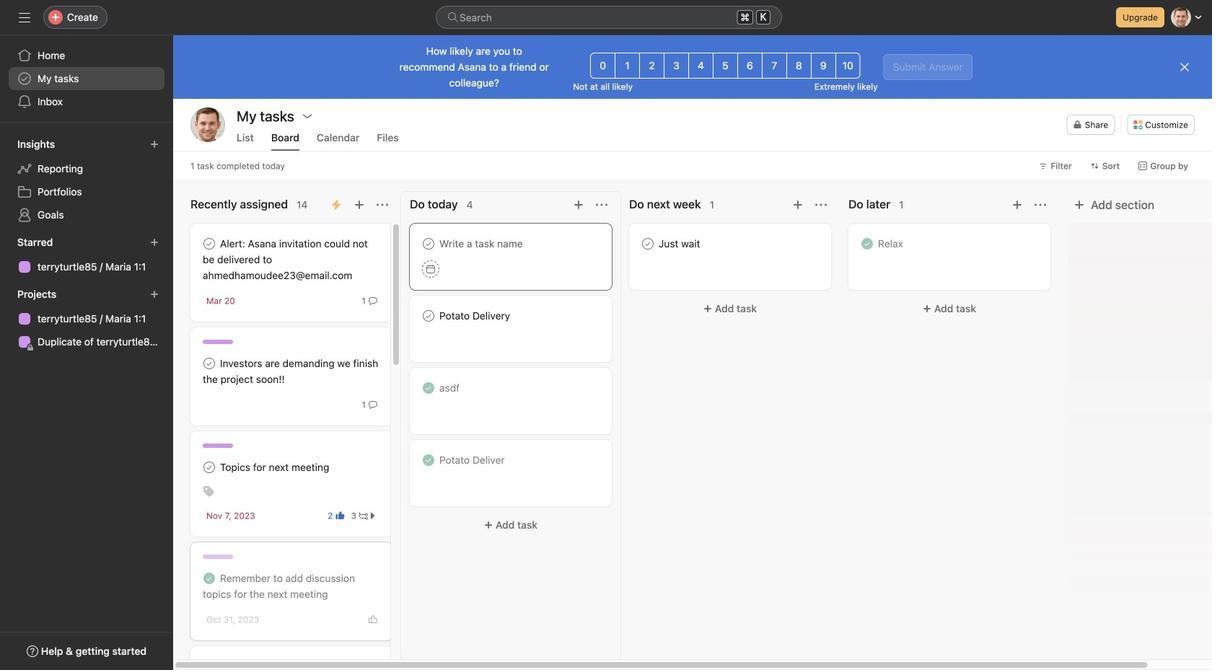 Task type: describe. For each thing, give the bounding box(es) containing it.
add task image
[[792, 199, 804, 211]]

3 more section actions image from the left
[[815, 199, 827, 211]]

1 vertical spatial completed checkbox
[[420, 379, 437, 397]]

insights element
[[0, 131, 173, 229]]

4 more section actions image from the left
[[1035, 199, 1046, 211]]

1 horizontal spatial mark complete checkbox
[[639, 235, 657, 253]]

hide sidebar image
[[19, 12, 30, 23]]

add task image for second more section actions image from left
[[573, 199, 584, 211]]

0 vertical spatial completed checkbox
[[420, 452, 437, 469]]

global element
[[0, 35, 173, 122]]

rules for recently assigned image
[[330, 199, 342, 211]]

view profile settings image
[[190, 107, 225, 142]]

1 comment image
[[369, 400, 377, 409]]

completed image for the topmost completed option
[[859, 235, 876, 253]]

2 likes. you liked this task image
[[336, 512, 344, 520]]

2 more section actions image from the left
[[596, 199, 607, 211]]

0 horizontal spatial mark complete checkbox
[[420, 307, 437, 325]]



Task type: vqa. For each thing, say whether or not it's contained in the screenshot.
bottom Completed
no



Task type: locate. For each thing, give the bounding box(es) containing it.
1 vertical spatial completed image
[[420, 379, 437, 397]]

Completed checkbox
[[420, 452, 437, 469], [201, 570, 218, 587]]

None field
[[436, 6, 782, 29]]

projects element
[[0, 281, 173, 356]]

0 horizontal spatial add task image
[[354, 199, 365, 211]]

0 horizontal spatial completed image
[[420, 379, 437, 397]]

completed image
[[420, 452, 437, 469], [201, 570, 218, 587]]

1 more section actions image from the left
[[377, 199, 388, 211]]

2 horizontal spatial mark complete image
[[639, 235, 657, 253]]

0 horizontal spatial mark complete image
[[201, 355, 218, 372]]

1 horizontal spatial completed checkbox
[[859, 235, 876, 253]]

1 vertical spatial completed image
[[201, 570, 218, 587]]

2 horizontal spatial add task image
[[1011, 199, 1023, 211]]

0 horizontal spatial completed checkbox
[[201, 570, 218, 587]]

Mark complete checkbox
[[201, 235, 218, 253], [420, 235, 437, 253], [201, 355, 218, 372], [201, 459, 218, 476], [201, 658, 218, 670]]

1 horizontal spatial add task image
[[573, 199, 584, 211]]

add task image
[[354, 199, 365, 211], [573, 199, 584, 211], [1011, 199, 1023, 211]]

0 horizontal spatial completed image
[[201, 570, 218, 587]]

2 add task image from the left
[[573, 199, 584, 211]]

0 vertical spatial completed checkbox
[[859, 235, 876, 253]]

1 vertical spatial completed checkbox
[[201, 570, 218, 587]]

completed image
[[859, 235, 876, 253], [420, 379, 437, 397]]

starred element
[[0, 229, 173, 281]]

dismiss image
[[1179, 61, 1190, 73]]

more section actions image
[[377, 199, 388, 211], [596, 199, 607, 211], [815, 199, 827, 211], [1035, 199, 1046, 211]]

0 horizontal spatial completed checkbox
[[420, 379, 437, 397]]

mark complete image
[[201, 235, 218, 253], [420, 307, 437, 325], [201, 459, 218, 476], [201, 658, 218, 670]]

option group
[[590, 53, 860, 79]]

1 vertical spatial mark complete checkbox
[[420, 307, 437, 325]]

1 comment image
[[369, 297, 377, 305]]

add task image for first more section actions image from right
[[1011, 199, 1023, 211]]

show options image
[[301, 110, 313, 122]]

completed image for the bottom completed option
[[420, 379, 437, 397]]

1 horizontal spatial completed image
[[859, 235, 876, 253]]

0 vertical spatial mark complete checkbox
[[639, 235, 657, 253]]

Search tasks, projects, and more text field
[[436, 6, 782, 29]]

Write a task name text field
[[422, 236, 600, 252]]

0 likes. click to like this task image
[[369, 615, 377, 624]]

Mark complete checkbox
[[639, 235, 657, 253], [420, 307, 437, 325]]

new insights image
[[150, 140, 159, 149]]

None radio
[[590, 53, 616, 79], [615, 53, 640, 79], [639, 53, 665, 79], [664, 53, 689, 79], [713, 53, 738, 79], [737, 53, 763, 79], [762, 53, 787, 79], [835, 53, 860, 79], [590, 53, 616, 79], [615, 53, 640, 79], [639, 53, 665, 79], [664, 53, 689, 79], [713, 53, 738, 79], [737, 53, 763, 79], [762, 53, 787, 79], [835, 53, 860, 79]]

1 horizontal spatial completed image
[[420, 452, 437, 469]]

0 vertical spatial completed image
[[420, 452, 437, 469]]

0 vertical spatial completed image
[[859, 235, 876, 253]]

mark complete image
[[420, 235, 437, 253], [639, 235, 657, 253], [201, 355, 218, 372]]

Completed checkbox
[[859, 235, 876, 253], [420, 379, 437, 397]]

1 add task image from the left
[[354, 199, 365, 211]]

None radio
[[688, 53, 714, 79], [786, 53, 812, 79], [811, 53, 836, 79], [688, 53, 714, 79], [786, 53, 812, 79], [811, 53, 836, 79]]

3 add task image from the left
[[1011, 199, 1023, 211]]

1 horizontal spatial mark complete image
[[420, 235, 437, 253]]

1 horizontal spatial completed checkbox
[[420, 452, 437, 469]]



